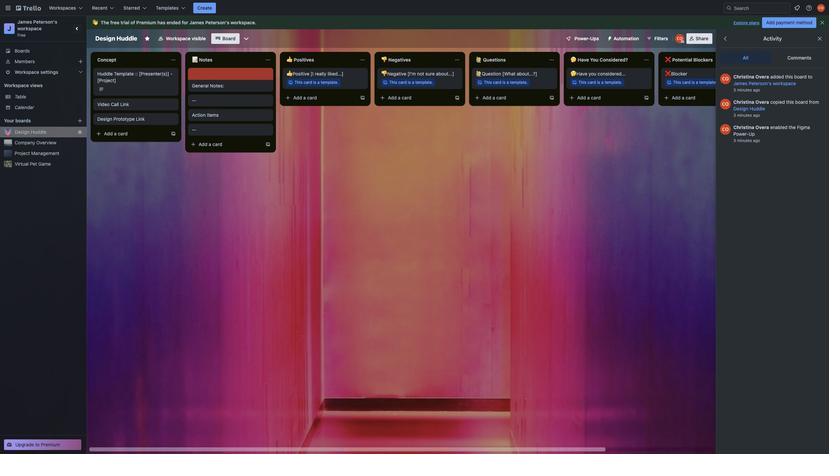 Task type: locate. For each thing, give the bounding box(es) containing it.
add a card down [i
[[293, 95, 317, 101]]

1 horizontal spatial peterson's
[[205, 20, 229, 25]]

to right upgrade
[[35, 443, 40, 448]]

all link
[[720, 52, 771, 64]]

0 horizontal spatial premium
[[41, 443, 60, 448]]

design huddle link up overview on the left of the page
[[15, 129, 75, 136]]

4 is from the left
[[597, 80, 600, 85]]

banner
[[87, 16, 829, 29]]

enabled
[[770, 125, 788, 130]]

3 inside christina overa added this board to james peterson's workspace 3 minutes ago
[[733, 88, 736, 93]]

0 horizontal spatial power-
[[575, 36, 590, 41]]

james up free
[[17, 19, 32, 25]]

peterson's inside the james peterson's workspace free
[[33, 19, 57, 25]]

0 horizontal spatial to
[[35, 443, 40, 448]]

workspace
[[231, 20, 255, 25], [17, 26, 42, 31], [773, 81, 796, 86]]

template. down not
[[415, 80, 433, 85]]

0 vertical spatial design huddle
[[95, 35, 137, 42]]

add down 👎negative
[[388, 95, 397, 101]]

link
[[120, 102, 129, 107], [136, 116, 145, 122]]

0 vertical spatial christina
[[733, 74, 754, 80]]

1 horizontal spatial james peterson's workspace link
[[733, 81, 796, 86]]

add a card button down action items link
[[188, 139, 263, 150]]

add a card button down [i'm
[[377, 93, 452, 103]]

1 ago from the top
[[753, 88, 760, 93]]

1 horizontal spatial premium
[[136, 20, 156, 25]]

👍
[[287, 57, 293, 63]]

huddle up christina overa
[[750, 106, 765, 112]]

this down 🤔have
[[578, 80, 586, 85]]

template.
[[321, 80, 338, 85], [415, 80, 433, 85], [510, 80, 528, 85], [605, 80, 622, 85], [699, 80, 717, 85]]

0 vertical spatial ago
[[753, 88, 760, 93]]

this card is a template. down 🙋question [what about...?]
[[484, 80, 528, 85]]

add a card down design prototype link
[[104, 131, 128, 137]]

❌ potential blockers
[[665, 57, 713, 63]]

add left payment
[[766, 20, 775, 25]]

upgrade to premium
[[15, 443, 60, 448]]

template. down "❌blocker" link
[[699, 80, 717, 85]]

add a card button down really
[[283, 93, 357, 103]]

premium right of at the top of the page
[[136, 20, 156, 25]]

📝 Notes text field
[[188, 55, 261, 65]]

is down [i'm
[[408, 80, 411, 85]]

add a card for have
[[577, 95, 601, 101]]

1 horizontal spatial workspace
[[231, 20, 255, 25]]

1 vertical spatial ago
[[753, 113, 760, 118]]

1 horizontal spatial design huddle
[[95, 35, 137, 42]]

ago down up
[[753, 138, 760, 143]]

this for 🤔have
[[578, 80, 586, 85]]

2 minutes from the top
[[737, 113, 752, 118]]

this card is a template. down "❌blocker" link
[[673, 80, 717, 85]]

-- up action
[[192, 98, 196, 103]]

2 -- link from the top
[[192, 127, 269, 133]]

add a card button
[[283, 93, 357, 103], [377, 93, 452, 103], [472, 93, 546, 103], [566, 93, 641, 103], [661, 93, 736, 103], [93, 129, 168, 139], [188, 139, 263, 150]]

management
[[31, 151, 59, 156]]

power- up have
[[575, 36, 590, 41]]

add a card button down "❌blocker" link
[[661, 93, 736, 103]]

1 vertical spatial workspace
[[17, 26, 42, 31]]

0 vertical spatial to
[[808, 74, 812, 80]]

premium right upgrade
[[41, 443, 60, 448]]

design up company
[[15, 129, 30, 135]]

add a card down 👎negative
[[388, 95, 412, 101]]

4 this card is a template. from the left
[[578, 80, 622, 85]]

add a card down 🙋question
[[483, 95, 506, 101]]

general
[[192, 83, 209, 89]]

add a card down items
[[199, 142, 222, 147]]

workspace down the "added"
[[773, 81, 796, 86]]

1 3 from the top
[[733, 88, 736, 93]]

1 vertical spatial -- link
[[192, 127, 269, 133]]

👎 Negatives text field
[[377, 55, 451, 65]]

james inside christina overa added this board to james peterson's workspace 3 minutes ago
[[733, 81, 747, 86]]

template. down '🙋question [what about...?]' link
[[510, 80, 528, 85]]

premium
[[136, 20, 156, 25], [41, 443, 60, 448]]

design prototype link link
[[97, 116, 175, 123]]

1 this from the left
[[295, 80, 303, 85]]

2 horizontal spatial workspace
[[773, 81, 796, 86]]

power-
[[575, 36, 590, 41], [733, 131, 749, 137]]

0 vertical spatial link
[[120, 102, 129, 107]]

1 minutes from the top
[[737, 88, 752, 93]]

template. for really
[[321, 80, 338, 85]]

3 this card is a template. from the left
[[484, 80, 528, 85]]

2 is from the left
[[408, 80, 411, 85]]

this card is a template. down 👍positive [i really liked...]
[[295, 80, 338, 85]]

figma
[[797, 125, 810, 130]]

design down video
[[97, 116, 112, 122]]

3 christina from the top
[[733, 125, 754, 130]]

1 is from the left
[[313, 80, 316, 85]]

card
[[304, 80, 312, 85], [398, 80, 407, 85], [493, 80, 501, 85], [588, 80, 596, 85], [682, 80, 691, 85], [307, 95, 317, 101], [402, 95, 412, 101], [496, 95, 506, 101], [591, 95, 601, 101], [686, 95, 695, 101], [118, 131, 128, 137], [212, 142, 222, 147]]

1 overa from the top
[[755, 74, 769, 80]]

1 vertical spatial board
[[795, 99, 808, 105]]

a down 👍positive
[[303, 95, 306, 101]]

design huddle
[[95, 35, 137, 42], [15, 129, 46, 135]]

1 vertical spatial workspace
[[15, 69, 39, 75]]

design huddle link up christina overa
[[733, 106, 765, 112]]

workspace inside button
[[166, 36, 190, 41]]

[project]
[[97, 78, 116, 83]]

christina down all link
[[733, 74, 754, 80]]

0 vertical spatial board
[[794, 74, 807, 80]]

a down really
[[317, 80, 320, 85]]

design
[[95, 35, 115, 42], [733, 106, 748, 112], [97, 116, 112, 122], [15, 129, 30, 135]]

1 horizontal spatial power-
[[733, 131, 749, 137]]

add down design prototype link
[[104, 131, 113, 137]]

action items
[[192, 112, 219, 118]]

2 vertical spatial overa
[[755, 125, 769, 130]]

2 horizontal spatial peterson's
[[749, 81, 772, 86]]

📝 notes
[[192, 57, 212, 63]]

this card is a template. down 🤔have you considered...
[[578, 80, 622, 85]]

[i'm
[[408, 71, 416, 77]]

add a card button down design prototype link link
[[93, 129, 168, 139]]

starred button
[[119, 3, 151, 13]]

this down 🙋question
[[484, 80, 492, 85]]

1 vertical spatial james peterson's workspace link
[[733, 81, 796, 86]]

5 this card is a template. from the left
[[673, 80, 717, 85]]

2 3 from the top
[[733, 113, 736, 118]]

huddle up company overview
[[31, 129, 46, 135]]

🙋
[[476, 57, 482, 63]]

call
[[111, 102, 119, 107]]

add a card for questions
[[483, 95, 506, 101]]

0 vertical spatial 3
[[733, 88, 736, 93]]

add for 🙋 questions
[[483, 95, 491, 101]]

1 -- link from the top
[[192, 97, 269, 104]]

board left from
[[795, 99, 808, 105]]

workspace navigation collapse icon image
[[73, 24, 82, 33]]

james
[[17, 19, 32, 25], [189, 20, 204, 25], [733, 81, 747, 86]]

minutes up christina overa
[[737, 113, 752, 118]]

payment
[[776, 20, 795, 25]]

add a card down you
[[577, 95, 601, 101]]

is down 🙋question [what about...?]
[[502, 80, 506, 85]]

overa for added this board to
[[755, 74, 769, 80]]

2 template. from the left
[[415, 80, 433, 85]]

add a card for notes
[[199, 142, 222, 147]]

liked...]
[[328, 71, 343, 77]]

explore plans
[[734, 20, 759, 25]]

add for 📝 notes
[[199, 142, 207, 147]]

all
[[743, 55, 748, 61]]

james peterson's workspace link up free
[[17, 19, 58, 31]]

link for video call link
[[120, 102, 129, 107]]

0 horizontal spatial design huddle
[[15, 129, 46, 135]]

overa left the "added"
[[755, 74, 769, 80]]

this for 👎negative
[[389, 80, 397, 85]]

2 vertical spatial 3
[[733, 138, 736, 143]]

design up christina overa
[[733, 106, 748, 112]]

design down the
[[95, 35, 115, 42]]

4 template. from the left
[[605, 80, 622, 85]]

primary element
[[0, 0, 829, 16]]

5 template. from the left
[[699, 80, 717, 85]]

this inside christina overa copied this board from design huddle 3 minutes ago
[[786, 99, 794, 105]]

1 this card is a template. from the left
[[295, 80, 338, 85]]

add down 👍positive
[[293, 95, 302, 101]]

workspaces
[[49, 5, 76, 11]]

0 vertical spatial --
[[192, 98, 196, 103]]

christina up christina overa
[[733, 99, 754, 105]]

📝
[[192, 57, 198, 63]]

christina overa (christinaovera) image
[[675, 34, 684, 43]]

boards
[[15, 118, 31, 124]]

overa left enabled
[[755, 125, 769, 130]]

design huddle up company overview
[[15, 129, 46, 135]]

1 vertical spatial power-
[[733, 131, 749, 137]]

design inside board name text field
[[95, 35, 115, 42]]

huddle inside christina overa copied this board from design huddle 3 minutes ago
[[750, 106, 765, 112]]

2 ago from the top
[[753, 113, 760, 118]]

upgrade
[[15, 443, 34, 448]]

banner containing 👋
[[87, 16, 829, 29]]

4 this from the left
[[578, 80, 586, 85]]

create
[[197, 5, 212, 11]]

1 horizontal spatial link
[[136, 116, 145, 122]]

0 vertical spatial minutes
[[737, 88, 752, 93]]

template
[[114, 71, 134, 77]]

board link
[[211, 33, 239, 44]]

2 christina from the top
[[733, 99, 754, 105]]

power- inside "power-ups" button
[[575, 36, 590, 41]]

power-ups button
[[561, 33, 603, 44]]

is down 👍positive [i really liked...]
[[313, 80, 316, 85]]

👍positive
[[287, 71, 309, 77]]

0 vertical spatial -- link
[[192, 97, 269, 104]]

considered?
[[600, 57, 628, 63]]

1 vertical spatial this
[[786, 99, 794, 105]]

3 template. from the left
[[510, 80, 528, 85]]

0 horizontal spatial design huddle link
[[15, 129, 75, 136]]

1 template. from the left
[[321, 80, 338, 85]]

a down ❌blocker
[[682, 95, 684, 101]]

this card is a template. for [what
[[484, 80, 528, 85]]

link down video call link 'link'
[[136, 116, 145, 122]]

minutes down up
[[737, 138, 752, 143]]

🤔
[[570, 57, 576, 63]]

add down action items at the top left of page
[[199, 142, 207, 147]]

👍positive [i really liked...] link
[[287, 71, 364, 77]]

peterson's up board link at the left top of page
[[205, 20, 229, 25]]

explore plans button
[[734, 19, 759, 27]]

3 this from the left
[[484, 80, 492, 85]]

peterson's down the "added"
[[749, 81, 772, 86]]

this right the "added"
[[785, 74, 793, 80]]

general notes:
[[192, 83, 224, 89]]

overa
[[755, 74, 769, 80], [755, 99, 769, 105], [755, 125, 769, 130]]

create from template… image for 👎negative [i'm not sure about...]
[[455, 95, 460, 101]]

peterson's down back to home image
[[33, 19, 57, 25]]

workspace visible
[[166, 36, 206, 41]]

this for copied
[[786, 99, 794, 105]]

0 horizontal spatial link
[[120, 102, 129, 107]]

add for 🤔 have you considered?
[[577, 95, 586, 101]]

for
[[182, 20, 188, 25]]

christina up up
[[733, 125, 754, 130]]

0 horizontal spatial james peterson's workspace link
[[17, 19, 58, 31]]

star or unstar board image
[[145, 36, 150, 41]]

not
[[417, 71, 424, 77]]

a down "❌blocker" link
[[696, 80, 698, 85]]

minutes inside christina overa copied this board from design huddle 3 minutes ago
[[737, 113, 752, 118]]

1 vertical spatial overa
[[755, 99, 769, 105]]

about...]
[[436, 71, 454, 77]]

2 vertical spatial workspace
[[4, 83, 29, 88]]

james peterson's workspace link down the "added"
[[733, 81, 796, 86]]

0 vertical spatial workspace
[[166, 36, 190, 41]]

workspace visible button
[[154, 33, 210, 44]]

action
[[192, 112, 206, 118]]

2 vertical spatial christina
[[733, 125, 754, 130]]

workspace up 'customize views' icon
[[231, 20, 255, 25]]

2 horizontal spatial james
[[733, 81, 747, 86]]

this right the copied on the right top of the page
[[786, 99, 794, 105]]

add payment method button
[[762, 17, 816, 28]]

workspace settings
[[15, 69, 58, 75]]

❌blocker
[[665, 71, 687, 77]]

0 vertical spatial premium
[[136, 20, 156, 25]]

2 overa from the top
[[755, 99, 769, 105]]

add
[[766, 20, 775, 25], [293, 95, 302, 101], [388, 95, 397, 101], [483, 95, 491, 101], [577, 95, 586, 101], [672, 95, 681, 101], [104, 131, 113, 137], [199, 142, 207, 147]]

james inside the james peterson's workspace free
[[17, 19, 32, 25]]

design huddle down free
[[95, 35, 137, 42]]

0 vertical spatial overa
[[755, 74, 769, 80]]

huddle down trial
[[117, 35, 137, 42]]

template. for considered...
[[605, 80, 622, 85]]

workspace inside dropdown button
[[15, 69, 39, 75]]

workspaces button
[[45, 3, 87, 13]]

board inside christina overa added this board to james peterson's workspace 3 minutes ago
[[794, 74, 807, 80]]

a down 🤔have you considered...
[[601, 80, 603, 85]]

add a card button down [what
[[472, 93, 546, 103]]

0 vertical spatial workspace
[[231, 20, 255, 25]]

overa left the copied on the right top of the page
[[755, 99, 769, 105]]

add for 👍 positives
[[293, 95, 302, 101]]

has
[[157, 20, 165, 25]]

this member is an admin of this board. image
[[681, 40, 684, 43]]

overa inside christina overa added this board to james peterson's workspace 3 minutes ago
[[755, 74, 769, 80]]

Search field
[[732, 3, 790, 13]]

this down ❌blocker
[[673, 80, 681, 85]]

this inside christina overa added this board to james peterson's workspace 3 minutes ago
[[785, 74, 793, 80]]

search image
[[726, 5, 732, 11]]

create from template… image
[[360, 95, 365, 101], [455, 95, 460, 101], [644, 95, 649, 101], [171, 131, 176, 137], [265, 142, 271, 147]]

1 vertical spatial design huddle
[[15, 129, 46, 135]]

j link
[[4, 23, 15, 34]]

2 vertical spatial minutes
[[737, 138, 752, 143]]

-- link down general notes: link
[[192, 97, 269, 104]]

2 this card is a template. from the left
[[389, 80, 433, 85]]

virtual pet game
[[15, 161, 51, 167]]

board inside christina overa copied this board from design huddle 3 minutes ago
[[795, 99, 808, 105]]

christina overa (christinaovera) image
[[817, 4, 825, 12], [720, 74, 731, 84], [720, 99, 731, 110], [720, 124, 731, 135]]

👍 positives
[[287, 57, 314, 63]]

templates
[[156, 5, 179, 11]]

settings
[[40, 69, 58, 75]]

template. down 👍positive [i really liked...] link
[[321, 80, 338, 85]]

christina overa
[[733, 125, 769, 130]]

[what
[[502, 71, 516, 77]]

1 vertical spatial christina
[[733, 99, 754, 105]]

really
[[315, 71, 326, 77]]

premium inside banner
[[136, 20, 156, 25]]

is down "❌blocker" link
[[692, 80, 695, 85]]

add inside button
[[766, 20, 775, 25]]

1 vertical spatial link
[[136, 116, 145, 122]]

link right call
[[120, 102, 129, 107]]

copied
[[770, 99, 785, 105]]

1 vertical spatial --
[[192, 127, 196, 133]]

3 is from the left
[[502, 80, 506, 85]]

0 horizontal spatial workspace
[[17, 26, 42, 31]]

0 vertical spatial power-
[[575, 36, 590, 41]]

calendar link
[[15, 104, 83, 111]]

james right for
[[189, 20, 204, 25]]

project management
[[15, 151, 59, 156]]

minutes down all link
[[737, 88, 752, 93]]

christina inside christina overa added this board to james peterson's workspace 3 minutes ago
[[733, 74, 754, 80]]

1 vertical spatial 3
[[733, 113, 736, 118]]

2 vertical spatial ago
[[753, 138, 760, 143]]

create from template… image for 🤔have you considered...
[[644, 95, 649, 101]]

workspace down 👋 the free trial of premium has ended for james peterson's workspace .
[[166, 36, 190, 41]]

add a card button down 🤔have you considered... link
[[566, 93, 641, 103]]

link inside 'link'
[[120, 102, 129, 107]]

👎negative [i'm not sure about...] link
[[381, 71, 459, 77]]

workspace up table
[[4, 83, 29, 88]]

1 christina from the top
[[733, 74, 754, 80]]

huddle up the [project]
[[97, 71, 113, 77]]

1 vertical spatial design huddle link
[[15, 129, 75, 136]]

1 horizontal spatial to
[[808, 74, 812, 80]]

add down 🤔have
[[577, 95, 586, 101]]

this down 👍positive
[[295, 80, 303, 85]]

2 this from the left
[[389, 80, 397, 85]]

workspace
[[166, 36, 190, 41], [15, 69, 39, 75], [4, 83, 29, 88]]

ago up christina overa copied this board from design huddle 3 minutes ago
[[753, 88, 760, 93]]

0 horizontal spatial james
[[17, 19, 32, 25]]

0 vertical spatial this
[[785, 74, 793, 80]]

workspace inside the james peterson's workspace free
[[17, 26, 42, 31]]

0 horizontal spatial peterson's
[[33, 19, 57, 25]]

1 vertical spatial minutes
[[737, 113, 752, 118]]

huddle
[[117, 35, 137, 42], [97, 71, 113, 77], [750, 106, 765, 112], [31, 129, 46, 135]]

ago
[[753, 88, 760, 93], [753, 113, 760, 118], [753, 138, 760, 143]]

boards link
[[0, 46, 87, 56]]

to down "comments" link at right top
[[808, 74, 812, 80]]

a down 🙋question [what about...?]
[[507, 80, 509, 85]]

this down 👎negative
[[389, 80, 397, 85]]

2 vertical spatial workspace
[[773, 81, 796, 86]]

power- up 3 minutes ago
[[733, 131, 749, 137]]

ago up christina overa
[[753, 113, 760, 118]]

christina inside christina overa copied this board from design huddle 3 minutes ago
[[733, 99, 754, 105]]

add for 👎 negatives
[[388, 95, 397, 101]]

is
[[313, 80, 316, 85], [408, 80, 411, 85], [502, 80, 506, 85], [597, 80, 600, 85], [692, 80, 695, 85]]

add down 🙋question
[[483, 95, 491, 101]]

overa inside christina overa copied this board from design huddle 3 minutes ago
[[755, 99, 769, 105]]

this card is a template. down [i'm
[[389, 80, 433, 85]]

1 horizontal spatial design huddle link
[[733, 106, 765, 112]]



Task type: vqa. For each thing, say whether or not it's contained in the screenshot.
Premium
yes



Task type: describe. For each thing, give the bounding box(es) containing it.
activity
[[763, 36, 782, 42]]

5 this from the left
[[673, 80, 681, 85]]

board for from
[[795, 99, 808, 105]]

video
[[97, 102, 110, 107]]

❌
[[665, 57, 671, 63]]

peterson's inside christina overa added this board to james peterson's workspace 3 minutes ago
[[749, 81, 772, 86]]

workspace for workspace views
[[4, 83, 29, 88]]

add a card down ❌blocker
[[672, 95, 695, 101]]

this card is a template. for you
[[578, 80, 622, 85]]

christina for design
[[733, 99, 754, 105]]

this for 🙋question
[[484, 80, 492, 85]]

add a card button for questions
[[472, 93, 546, 103]]

add for concept
[[104, 131, 113, 137]]

this for 👍positive
[[295, 80, 303, 85]]

general notes: link
[[192, 83, 269, 89]]

is for you
[[597, 80, 600, 85]]

🙋 questions
[[476, 57, 506, 63]]

🤔 Have You Considered? text field
[[566, 55, 640, 65]]

1 vertical spatial premium
[[41, 443, 60, 448]]

👎 negatives
[[381, 57, 411, 63]]

pet
[[30, 161, 37, 167]]

link for design prototype link
[[136, 116, 145, 122]]

j
[[7, 25, 11, 32]]

considered...
[[598, 71, 626, 77]]

templates button
[[152, 3, 189, 13]]

peterson's inside banner
[[205, 20, 229, 25]]

have
[[578, 57, 589, 63]]

method
[[796, 20, 812, 25]]

upgrade to premium link
[[4, 440, 81, 451]]

your
[[4, 118, 14, 124]]

is for [what
[[502, 80, 506, 85]]

you
[[589, 71, 596, 77]]

this card is a template. for [i
[[295, 80, 338, 85]]

minutes inside christina overa added this board to james peterson's workspace 3 minutes ago
[[737, 88, 752, 93]]

christina overa (christinaovera) image for added this board to
[[720, 74, 731, 84]]

christina for james
[[733, 74, 754, 80]]

template. for about...?]
[[510, 80, 528, 85]]

- inside huddle template :: [presenter(s)] - [project]
[[170, 71, 173, 77]]

about...?]
[[517, 71, 537, 77]]

recent
[[92, 5, 107, 11]]

0 vertical spatial design huddle link
[[733, 106, 765, 112]]

workspace inside banner
[[231, 20, 255, 25]]

1 horizontal spatial james
[[189, 20, 204, 25]]

ago inside christina overa added this board to james peterson's workspace 3 minutes ago
[[753, 88, 760, 93]]

your boards
[[4, 118, 31, 124]]

virtual
[[15, 161, 29, 167]]

views
[[30, 83, 43, 88]]

filters
[[654, 36, 668, 41]]

5 is from the left
[[692, 80, 695, 85]]

concept
[[97, 57, 116, 63]]

🙋 Questions text field
[[472, 55, 545, 65]]

to inside christina overa added this board to james peterson's workspace 3 minutes ago
[[808, 74, 812, 80]]

power- inside enabled the figma power-up
[[733, 131, 749, 137]]

video call link link
[[97, 101, 175, 108]]

wave image
[[92, 20, 98, 26]]

automation button
[[604, 33, 643, 44]]

james peterson's workspace free
[[17, 19, 58, 38]]

items
[[207, 112, 219, 118]]

negatives
[[388, 57, 411, 63]]

from
[[809, 99, 819, 105]]

this for added
[[785, 74, 793, 80]]

added
[[770, 74, 784, 80]]

potential
[[672, 57, 692, 63]]

workspace inside christina overa added this board to james peterson's workspace 3 minutes ago
[[773, 81, 796, 86]]

workspace for workspace settings
[[15, 69, 39, 75]]

members
[[15, 59, 35, 64]]

calendar
[[15, 105, 34, 110]]

3 3 from the top
[[733, 138, 736, 143]]

a down items
[[209, 142, 211, 147]]

design inside christina overa copied this board from design huddle 3 minutes ago
[[733, 106, 748, 112]]

overview
[[36, 140, 56, 146]]

0 notifications image
[[793, 4, 801, 12]]

❌ Potential Blockers text field
[[661, 55, 734, 65]]

add down ❌blocker
[[672, 95, 681, 101]]

template. for not
[[415, 80, 433, 85]]

sm image
[[604, 33, 614, 43]]

add a card for negatives
[[388, 95, 412, 101]]

add a card for positives
[[293, 95, 317, 101]]

0 vertical spatial james peterson's workspace link
[[17, 19, 58, 31]]

3 inside christina overa copied this board from design huddle 3 minutes ago
[[733, 113, 736, 118]]

design prototype link
[[97, 116, 145, 122]]

huddle inside board name text field
[[117, 35, 137, 42]]

add a card button for notes
[[188, 139, 263, 150]]

company
[[15, 140, 35, 146]]

1 -- from the top
[[192, 98, 196, 103]]

table link
[[15, 94, 83, 100]]

create from template… image for 👍positive [i really liked...]
[[360, 95, 365, 101]]

project
[[15, 151, 30, 156]]

christina overa added this board to james peterson's workspace 3 minutes ago
[[733, 74, 812, 93]]

🤔have you considered...
[[570, 71, 626, 77]]

❌blocker link
[[665, 71, 742, 77]]

👍 Positives text field
[[283, 55, 356, 65]]

blockers
[[693, 57, 713, 63]]

1 vertical spatial to
[[35, 443, 40, 448]]

👋 the free trial of premium has ended for james peterson's workspace .
[[92, 20, 256, 25]]

customize views image
[[243, 35, 249, 42]]

.
[[255, 20, 256, 25]]

back to home image
[[16, 3, 41, 13]]

board
[[222, 36, 236, 41]]

huddle template :: [presenter(s)] - [project] link
[[97, 71, 175, 84]]

share
[[696, 36, 708, 41]]

christina overa (christinaovera) image for copied this board from
[[720, 99, 731, 110]]

you
[[590, 57, 599, 63]]

3 minutes from the top
[[737, 138, 752, 143]]

huddle inside huddle template :: [presenter(s)] - [project]
[[97, 71, 113, 77]]

free
[[17, 33, 26, 38]]

project management link
[[15, 150, 83, 157]]

comments link
[[774, 52, 825, 64]]

is for [i
[[313, 80, 316, 85]]

share button
[[686, 33, 712, 44]]

a down [i'm
[[412, 80, 414, 85]]

create from template… image
[[549, 95, 554, 101]]

🙋question
[[476, 71, 501, 77]]

overa for copied this board from
[[755, 99, 769, 105]]

of
[[131, 20, 135, 25]]

enabled the figma power-up
[[733, 125, 810, 137]]

is for [i'm
[[408, 80, 411, 85]]

a down 👎negative
[[398, 95, 401, 101]]

the
[[789, 125, 796, 130]]

this card is a template. for [i'm
[[389, 80, 433, 85]]

a down 🙋question
[[493, 95, 495, 101]]

workspace for workspace visible
[[166, 36, 190, 41]]

filters button
[[644, 33, 670, 44]]

board for to
[[794, 74, 807, 80]]

👎negative
[[381, 71, 406, 77]]

3 minutes ago
[[733, 138, 760, 143]]

prototype
[[113, 116, 135, 122]]

design huddle inside board name text field
[[95, 35, 137, 42]]

add payment method
[[766, 20, 812, 25]]

add a card button for positives
[[283, 93, 357, 103]]

::
[[135, 71, 138, 77]]

free
[[110, 20, 119, 25]]

ago inside christina overa copied this board from design huddle 3 minutes ago
[[753, 113, 760, 118]]

a down design prototype link
[[114, 131, 117, 137]]

Concept text field
[[93, 55, 167, 65]]

starred icon image
[[77, 130, 83, 135]]

video call link
[[97, 102, 129, 107]]

boards
[[15, 48, 30, 54]]

👎
[[381, 57, 387, 63]]

notes
[[199, 57, 212, 63]]

2 -- from the top
[[192, 127, 196, 133]]

add board image
[[77, 118, 83, 124]]

workspace settings button
[[0, 67, 87, 78]]

recent button
[[88, 3, 118, 13]]

add a card button for negatives
[[377, 93, 452, 103]]

visible
[[192, 36, 206, 41]]

add a card button for have
[[566, 93, 641, 103]]

members link
[[0, 56, 87, 67]]

action items link
[[192, 112, 269, 119]]

open information menu image
[[806, 5, 812, 11]]

notes:
[[210, 83, 224, 89]]

Board name text field
[[92, 33, 141, 44]]

[presenter(s)]
[[139, 71, 169, 77]]

3 ago from the top
[[753, 138, 760, 143]]

your boards with 4 items element
[[4, 117, 67, 125]]

company overview
[[15, 140, 56, 146]]

create button
[[193, 3, 216, 13]]

3 overa from the top
[[755, 125, 769, 130]]

christina overa (christinaovera) image for enabled the figma power-up
[[720, 124, 731, 135]]

🙋question [what about...?]
[[476, 71, 537, 77]]

a down you
[[587, 95, 590, 101]]



